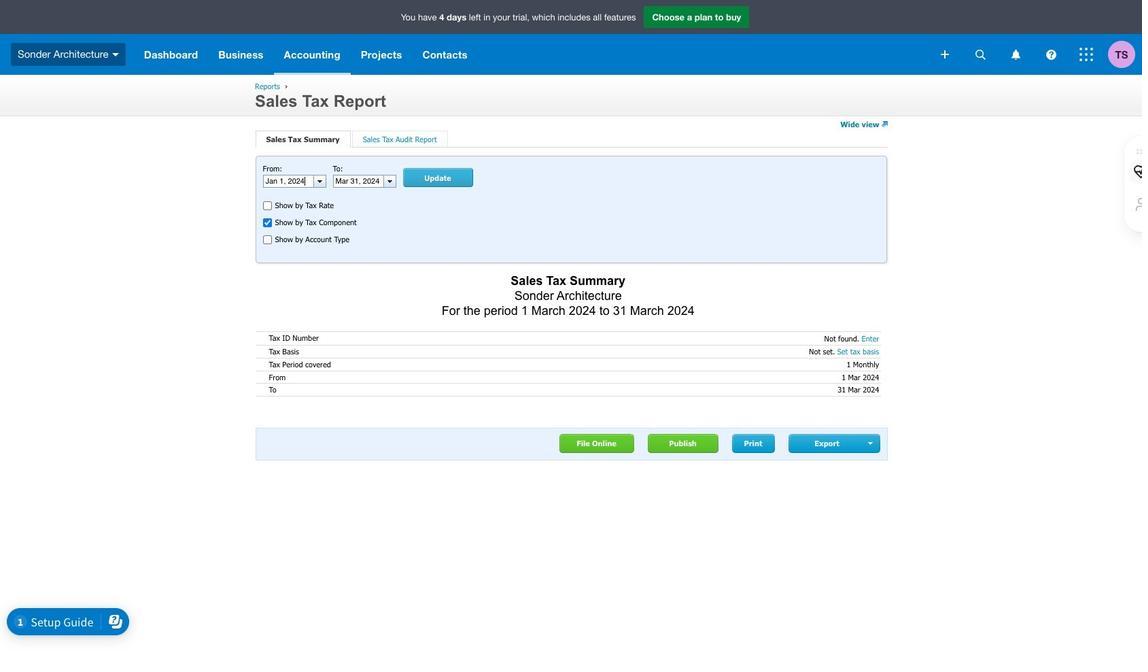 Task type: describe. For each thing, give the bounding box(es) containing it.
1 horizontal spatial svg image
[[1080, 48, 1094, 61]]

0 horizontal spatial svg image
[[1012, 49, 1021, 60]]



Task type: locate. For each thing, give the bounding box(es) containing it.
export options... image
[[869, 442, 875, 445]]

svg image
[[1080, 48, 1094, 61], [1012, 49, 1021, 60]]

None text field
[[264, 176, 313, 187]]

banner
[[0, 0, 1143, 75]]

None checkbox
[[263, 218, 272, 227]]

None text field
[[334, 176, 383, 187]]

None checkbox
[[263, 201, 272, 210], [263, 236, 272, 244], [263, 201, 272, 210], [263, 236, 272, 244]]

svg image
[[976, 49, 986, 60], [1046, 49, 1057, 60], [941, 50, 950, 58], [112, 53, 119, 56]]



Task type: vqa. For each thing, say whether or not it's contained in the screenshot.
(US
no



